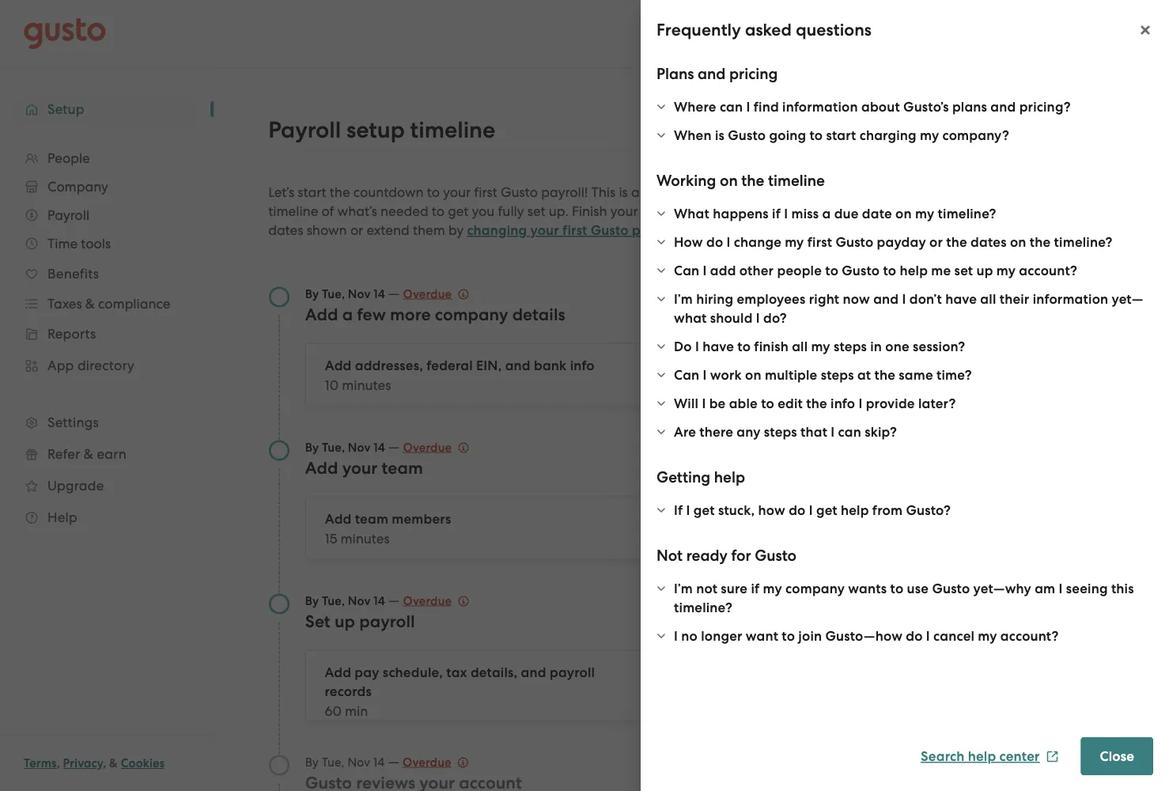 Task type: vqa. For each thing, say whether or not it's contained in the screenshot.
first the By Tue, Nov 14 — from the bottom
yes



Task type: locate. For each thing, give the bounding box(es) containing it.
2 nov from the top
[[348, 440, 371, 455]]

— for payroll
[[388, 592, 400, 608]]

0 horizontal spatial timeline?
[[674, 599, 733, 616]]

first
[[474, 184, 498, 200], [563, 222, 588, 239], [808, 234, 832, 250], [920, 286, 944, 301]]

add
[[710, 262, 736, 279]]

0 horizontal spatial do
[[707, 234, 723, 250]]

your for tasks
[[611, 203, 638, 219]]

0 vertical spatial started
[[694, 366, 740, 383]]

1 horizontal spatial ,
[[103, 756, 106, 771]]

for up the sure
[[731, 547, 751, 565]]

plans and pricing
[[657, 65, 778, 83]]

0 vertical spatial is
[[715, 127, 725, 143]]

for
[[1037, 267, 1054, 282], [731, 547, 751, 565]]

0 vertical spatial can
[[674, 262, 700, 279]]

company?
[[943, 127, 1010, 143]]

0 vertical spatial timeline?
[[938, 205, 997, 222]]

overdue for payroll
[[403, 594, 452, 608]]

the up me
[[947, 234, 968, 250]]

let's start the countdown to your first gusto payroll! this is an estimated timeline of what's needed to get you fully set up.
[[268, 184, 714, 219]]

1 horizontal spatial information
[[1033, 291, 1109, 307]]

tue, down shown
[[322, 287, 345, 301]]

1 get from the top
[[667, 366, 691, 383]]

pricing?
[[1020, 99, 1071, 115]]

2 vertical spatial have
[[703, 338, 734, 354]]

add inside "add pay schedule, tax details, and payroll records 60 min"
[[325, 665, 351, 681]]

team up members
[[382, 458, 423, 478]]

0 vertical spatial company
[[435, 305, 508, 324]]

nov
[[348, 287, 371, 301], [348, 440, 371, 455], [348, 594, 371, 608], [348, 755, 370, 769]]

i'm inside i'm not sure if my company wants to use gusto yet—why am i seeing this timeline?
[[674, 580, 693, 597]]

add your team
[[305, 458, 423, 478]]

1 started from the top
[[694, 366, 740, 383]]

i right how
[[809, 502, 813, 518]]

changing
[[467, 222, 527, 239]]

by tue, nov 14 — down min
[[305, 754, 403, 769]]

or up me
[[930, 234, 943, 250]]

cookies button
[[121, 754, 165, 773]]

overdue button down "add pay schedule, tax details, and payroll records 60 min"
[[403, 753, 469, 772]]

2 — from the top
[[388, 439, 400, 455]]

don't
[[910, 291, 942, 307]]

due left the "date"
[[834, 205, 859, 222]]

any
[[737, 424, 761, 440]]

0 horizontal spatial set
[[528, 203, 546, 219]]

1 overdue button from the top
[[403, 284, 469, 303]]

up inside download our handy checklist of everything you'll need to get set up for your first payroll.
[[1017, 267, 1033, 282]]

questions
[[796, 20, 872, 40]]

i'm
[[674, 291, 693, 307], [674, 580, 693, 597]]

what inside frequently asked questions dialog
[[674, 205, 710, 222]]

ready up handy
[[1020, 201, 1061, 219]]

reports
[[47, 326, 96, 342]]

cookies
[[121, 756, 165, 771]]

get right if
[[694, 502, 715, 518]]

by tue, nov 14 —
[[305, 285, 403, 301], [305, 439, 403, 455], [305, 592, 403, 608], [305, 754, 403, 769]]

1 vertical spatial started
[[694, 520, 740, 536]]

gusto
[[728, 127, 766, 143], [501, 184, 538, 200], [591, 222, 629, 239], [836, 234, 874, 250], [842, 262, 880, 279], [755, 547, 797, 565], [932, 580, 970, 597]]

by tue, nov 14 — up few
[[305, 285, 403, 301]]

timeline? right handy
[[1054, 234, 1113, 250]]

overdue up add your team
[[403, 440, 452, 455]]

minutes inside add addresses, federal ein, and bank info 10 minutes
[[342, 377, 391, 393]]

add inside add addresses, federal ein, and bank info 10 minutes
[[325, 358, 352, 374]]

1 horizontal spatial start
[[826, 127, 856, 143]]

i right am on the bottom right of the page
[[1059, 580, 1063, 597]]

2 vertical spatial timeline
[[268, 203, 318, 219]]

a inside dialog
[[823, 205, 831, 222]]

2 overdue button from the top
[[403, 438, 469, 457]]

circle blank image
[[268, 754, 291, 777]]

or down what's
[[350, 222, 363, 238]]

this
[[591, 184, 616, 200]]

team inside add team members 15 minutes
[[355, 511, 389, 527]]

gusto right use
[[932, 580, 970, 597]]

nov for a
[[348, 287, 371, 301]]

1 vertical spatial ready
[[686, 547, 728, 565]]

1 vertical spatial info
[[831, 395, 855, 411]]

start right let's
[[298, 184, 326, 200]]

2 vertical spatial timeline?
[[674, 599, 733, 616]]

0 vertical spatial get started button
[[654, 359, 753, 390]]

a
[[823, 205, 831, 222], [342, 305, 353, 324]]

steps left in in the right top of the page
[[834, 338, 867, 354]]

1 nov from the top
[[348, 287, 371, 301]]

1 vertical spatial get started button
[[654, 512, 753, 544]]

to down how do i change my first gusto payday or the dates on the timeline?
[[883, 262, 897, 279]]

2 can from the top
[[674, 367, 700, 383]]

download
[[920, 229, 985, 244]]

your down an
[[611, 203, 638, 219]]

and inside "add pay schedule, tax details, and payroll records 60 min"
[[521, 665, 546, 681]]

search
[[921, 748, 965, 765]]

1 horizontal spatial payroll
[[550, 665, 595, 681]]

change
[[734, 234, 782, 250]]

1 horizontal spatial or
[[930, 234, 943, 250]]

& left cookies
[[109, 756, 118, 771]]

is inside let's start the countdown to your first gusto payroll! this is an estimated timeline of what's needed to get you fully set up.
[[619, 184, 628, 200]]

1 vertical spatial by
[[449, 222, 464, 238]]

all right finish
[[792, 338, 808, 354]]

gusto inside button
[[591, 222, 629, 239]]

i right that
[[831, 424, 835, 440]]

work
[[710, 367, 742, 383]]

account menu element
[[864, 0, 1146, 67]]

up
[[977, 262, 993, 279], [1017, 267, 1033, 282], [335, 612, 355, 631]]

0 vertical spatial of
[[322, 203, 334, 219]]

due inside frequently asked questions dialog
[[834, 205, 859, 222]]

have
[[981, 201, 1016, 219], [946, 291, 977, 307], [703, 338, 734, 354]]

add for add pay schedule, tax details, and payroll records 60 min
[[325, 665, 351, 681]]

minutes down addresses,
[[342, 377, 391, 393]]

on right our
[[1010, 234, 1027, 250]]

add for add team members 15 minutes
[[325, 511, 352, 527]]

tue, down 60
[[322, 755, 345, 769]]

first down finish
[[563, 222, 588, 239]]

0 vertical spatial have
[[981, 201, 1016, 219]]

working
[[657, 172, 716, 190]]

your inside button
[[531, 222, 559, 239]]

1 by from the top
[[305, 287, 319, 301]]

0 vertical spatial start
[[826, 127, 856, 143]]

can
[[674, 262, 700, 279], [674, 367, 700, 383]]

finish
[[572, 203, 607, 219]]

0 vertical spatial steps
[[834, 338, 867, 354]]

gusto up fully
[[501, 184, 538, 200]]

team
[[382, 458, 423, 478], [355, 511, 389, 527]]

app directory
[[47, 358, 135, 373]]

longer
[[701, 628, 743, 644]]

1 overdue from the top
[[403, 287, 452, 301]]

when is gusto going to start charging my company?
[[674, 127, 1010, 143]]

set inside download our handy checklist of everything you'll need to get set up for your first payroll.
[[996, 267, 1014, 282]]

0 vertical spatial payroll
[[359, 612, 415, 631]]

1 vertical spatial steps
[[821, 367, 854, 383]]

get inside download our handy checklist of everything you'll need to get set up for your first payroll.
[[972, 267, 992, 282]]

1 vertical spatial start
[[298, 184, 326, 200]]

0 horizontal spatial company
[[435, 305, 508, 324]]

or inside finish your tasks by the due dates shown or extend them by
[[350, 222, 363, 238]]

by right them
[[449, 222, 464, 238]]

1 horizontal spatial by
[[676, 203, 691, 219]]

up for for
[[1017, 267, 1033, 282]]

gusto down how
[[755, 547, 797, 565]]

up inside frequently asked questions dialog
[[977, 262, 993, 279]]

my right the sure
[[763, 580, 782, 597]]

2 get started button from the top
[[654, 512, 753, 544]]

0 horizontal spatial what
[[674, 205, 710, 222]]

steps down edit
[[764, 424, 797, 440]]

gusto down finish
[[591, 222, 629, 239]]

2 vertical spatial steps
[[764, 424, 797, 440]]

14 for team
[[374, 440, 385, 455]]

1 horizontal spatial timeline
[[410, 116, 496, 143]]

gusto's
[[904, 99, 949, 115]]

0 horizontal spatial start
[[298, 184, 326, 200]]

what
[[674, 310, 707, 326]]

set up the their
[[996, 267, 1014, 282]]

0 vertical spatial timeline
[[410, 116, 496, 143]]

skip?
[[865, 424, 897, 440]]

what for what to have ready
[[920, 201, 960, 219]]

have for what to have ready
[[981, 201, 1016, 219]]

your inside finish your tasks by the due dates shown or extend them by
[[611, 203, 638, 219]]

my up the their
[[997, 262, 1016, 279]]

0 horizontal spatial up
[[335, 612, 355, 631]]

2 horizontal spatial up
[[1017, 267, 1033, 282]]

1 vertical spatial company
[[786, 580, 845, 597]]

or for shown
[[350, 222, 363, 238]]

list containing benefits
[[0, 144, 214, 533]]

info inside frequently asked questions dialog
[[831, 395, 855, 411]]

can up will
[[674, 367, 700, 383]]

&
[[84, 446, 93, 462], [109, 756, 118, 771]]

1 get started button from the top
[[654, 359, 753, 390]]

changing your first gusto payday.
[[467, 222, 684, 239]]

no
[[681, 628, 698, 644]]

my inside i'm not sure if my company wants to use gusto yet—why am i seeing this timeline?
[[763, 580, 782, 597]]

minutes right 15 at left
[[341, 531, 390, 546]]

for inside frequently asked questions dialog
[[731, 547, 751, 565]]

1 horizontal spatial timeline?
[[938, 205, 997, 222]]

1 horizontal spatial all
[[981, 291, 997, 307]]

nov up add your team
[[348, 440, 371, 455]]

1 , from the left
[[57, 756, 60, 771]]

the right edit
[[806, 395, 827, 411]]

happens
[[713, 205, 769, 222]]

1 vertical spatial can
[[838, 424, 862, 440]]

me
[[932, 262, 951, 279]]

0 horizontal spatial or
[[350, 222, 363, 238]]

add inside add team members 15 minutes
[[325, 511, 352, 527]]

1 vertical spatial team
[[355, 511, 389, 527]]

up right "set"
[[335, 612, 355, 631]]

0 vertical spatial by
[[676, 203, 691, 219]]

2 by from the top
[[305, 440, 319, 455]]

0 vertical spatial get started
[[667, 366, 740, 383]]

1 horizontal spatial have
[[946, 291, 977, 307]]

0 horizontal spatial timeline
[[268, 203, 318, 219]]

i'm inside i'm hiring employees right now and i don't have all their information yet— what should i do?
[[674, 291, 693, 307]]

, left privacy link on the left
[[57, 756, 60, 771]]

of up shown
[[322, 203, 334, 219]]

wants
[[848, 580, 887, 597]]

3 overdue from the top
[[403, 594, 452, 608]]

3 by tue, nov 14 — from the top
[[305, 592, 403, 608]]

get left you
[[448, 203, 469, 219]]

want
[[746, 628, 779, 644]]

the inside finish your tasks by the due dates shown or extend them by
[[695, 203, 715, 219]]

can i work on multiple steps at the same time?
[[674, 367, 972, 383]]

home image
[[24, 18, 106, 49]]

to
[[810, 127, 823, 143], [427, 184, 440, 200], [963, 201, 978, 219], [432, 203, 445, 219], [825, 262, 839, 279], [883, 262, 897, 279], [955, 267, 968, 282], [738, 338, 751, 354], [761, 395, 775, 411], [891, 580, 904, 597], [782, 628, 795, 644]]

2 get started from the top
[[667, 520, 740, 536]]

an
[[631, 184, 648, 200]]

set for download
[[996, 267, 1014, 282]]

2 i'm from the top
[[674, 580, 693, 597]]

nov down min
[[348, 755, 370, 769]]

1 horizontal spatial a
[[823, 205, 831, 222]]

by up add your team
[[305, 440, 319, 455]]

10
[[325, 377, 339, 393]]

information inside i'm hiring employees right now and i don't have all their information yet— what should i do?
[[1033, 291, 1109, 307]]

first inside let's start the countdown to your first gusto payroll! this is an estimated timeline of what's needed to get you fully set up.
[[474, 184, 498, 200]]

terms
[[24, 756, 57, 771]]

0 horizontal spatial &
[[84, 446, 93, 462]]

2 horizontal spatial set
[[996, 267, 1014, 282]]

1 i'm from the top
[[674, 291, 693, 307]]

can for can i add other people to gusto to help me set up my account?
[[674, 262, 700, 279]]

frequently asked questions dialog
[[641, 0, 1169, 791]]

i no longer want to join gusto—how do i cancel my account?
[[674, 628, 1059, 644]]

1 horizontal spatial of
[[976, 248, 989, 263]]

0 vertical spatial &
[[84, 446, 93, 462]]

set inside frequently asked questions dialog
[[955, 262, 973, 279]]

not
[[657, 547, 683, 565]]

0 horizontal spatial ready
[[686, 547, 728, 565]]

when
[[674, 127, 712, 143]]

0 horizontal spatial by
[[449, 222, 464, 238]]

let's
[[268, 184, 294, 200]]

1 horizontal spatial info
[[831, 395, 855, 411]]

info down can i work on multiple steps at the same time?
[[831, 395, 855, 411]]

due inside finish your tasks by the due dates shown or extend them by
[[718, 203, 743, 219]]

or inside frequently asked questions dialog
[[930, 234, 943, 250]]

by up "set"
[[305, 594, 319, 608]]

same
[[899, 367, 933, 383]]

& inside 'link'
[[84, 446, 93, 462]]

1 horizontal spatial up
[[977, 262, 993, 279]]

0 vertical spatial i'm
[[674, 291, 693, 307]]

if left miss
[[772, 205, 781, 222]]

up for my
[[977, 262, 993, 279]]

1 vertical spatial have
[[946, 291, 977, 307]]

details,
[[471, 665, 518, 681]]

members
[[392, 511, 451, 527]]

later?
[[919, 395, 956, 411]]

get down the do on the right top
[[667, 366, 691, 383]]

0 horizontal spatial have
[[703, 338, 734, 354]]

privacy link
[[63, 756, 103, 771]]

due
[[718, 203, 743, 219], [834, 205, 859, 222]]

first inside button
[[563, 222, 588, 239]]

due down working on the timeline
[[718, 203, 743, 219]]

all inside i'm hiring employees right now and i don't have all their information yet— what should i do?
[[981, 291, 997, 307]]

get
[[667, 366, 691, 383], [667, 520, 691, 536]]

have up work
[[703, 338, 734, 354]]

payroll up pay
[[359, 612, 415, 631]]

1 horizontal spatial for
[[1037, 267, 1054, 282]]

0 horizontal spatial information
[[783, 99, 858, 115]]

2 horizontal spatial timeline?
[[1054, 234, 1113, 250]]

i'm up "what"
[[674, 291, 693, 307]]

2 overdue from the top
[[403, 440, 452, 455]]

1 horizontal spatial due
[[834, 205, 859, 222]]

can down how
[[674, 262, 700, 279]]

started down stuck,
[[694, 520, 740, 536]]

if right the sure
[[751, 580, 760, 597]]

0 horizontal spatial dates
[[268, 222, 303, 238]]

1 vertical spatial is
[[619, 184, 628, 200]]

by tue, nov 14 — up set up payroll
[[305, 592, 403, 608]]

1 can from the top
[[674, 262, 700, 279]]

first down miss
[[808, 234, 832, 250]]

i left work
[[703, 367, 707, 383]]

0 horizontal spatial of
[[322, 203, 334, 219]]

0 vertical spatial get
[[667, 366, 691, 383]]

first up you
[[474, 184, 498, 200]]

get down if
[[667, 520, 691, 536]]

4 overdue button from the top
[[403, 753, 469, 772]]

1 vertical spatial account?
[[1001, 628, 1059, 644]]

i up add
[[727, 234, 731, 250]]

up up payroll.
[[977, 262, 993, 279]]

i inside i'm not sure if my company wants to use gusto yet—why am i seeing this timeline?
[[1059, 580, 1063, 597]]

1 vertical spatial of
[[976, 248, 989, 263]]

gusto navigation element
[[0, 68, 214, 559]]

add for add a few more company details
[[305, 305, 338, 324]]

help link
[[16, 503, 198, 532]]

have down me
[[946, 291, 977, 307]]

payroll!
[[541, 184, 588, 200]]

14
[[374, 287, 385, 301], [374, 440, 385, 455], [374, 594, 385, 608], [373, 755, 385, 769]]

are there any steps that i can skip?
[[674, 424, 897, 440]]

nov for your
[[348, 440, 371, 455]]

if
[[772, 205, 781, 222], [751, 580, 760, 597]]

1 vertical spatial payroll
[[550, 665, 595, 681]]

multiple
[[765, 367, 818, 383]]

checklist
[[920, 248, 973, 263]]

help left "center"
[[968, 748, 996, 765]]

get started up be
[[667, 366, 740, 383]]

2 horizontal spatial have
[[981, 201, 1016, 219]]

3 overdue button from the top
[[403, 591, 469, 610]]

your for first
[[531, 222, 559, 239]]

info right bank
[[570, 358, 595, 374]]

& left earn
[[84, 446, 93, 462]]

1 vertical spatial do
[[789, 502, 806, 518]]

— for team
[[388, 439, 400, 455]]

3 nov from the top
[[348, 594, 371, 608]]

set for can
[[955, 262, 973, 279]]

2 by tue, nov 14 — from the top
[[305, 439, 403, 455]]

1 by tue, nov 14 — from the top
[[305, 285, 403, 301]]

their
[[1000, 291, 1030, 307]]

tue, for a
[[322, 287, 345, 301]]

,
[[57, 756, 60, 771], [103, 756, 106, 771]]

your up them
[[443, 184, 471, 200]]

i left add
[[703, 262, 707, 279]]

first inside frequently asked questions dialog
[[808, 234, 832, 250]]

1 vertical spatial i'm
[[674, 580, 693, 597]]

1 horizontal spatial can
[[838, 424, 862, 440]]

information
[[783, 99, 858, 115], [1033, 291, 1109, 307]]

addresses,
[[355, 358, 423, 374]]

0 vertical spatial all
[[981, 291, 997, 307]]

1 vertical spatial for
[[731, 547, 751, 565]]

start down where can i find information about gusto's plans and pricing?
[[826, 127, 856, 143]]

by down estimated
[[676, 203, 691, 219]]

plans
[[953, 99, 988, 115]]

add for add your team
[[305, 458, 338, 478]]

0 vertical spatial a
[[823, 205, 831, 222]]

first inside download our handy checklist of everything you'll need to get set up for your first payroll.
[[920, 286, 944, 301]]

0 vertical spatial can
[[720, 99, 743, 115]]

0 vertical spatial for
[[1037, 267, 1054, 282]]

setup link
[[16, 95, 198, 123]]

1 vertical spatial all
[[792, 338, 808, 354]]

to up needed
[[427, 184, 440, 200]]

1 — from the top
[[388, 285, 400, 301]]

gusto inside let's start the countdown to your first gusto payroll! this is an estimated timeline of what's needed to get you fully set up.
[[501, 184, 538, 200]]

0 horizontal spatial info
[[570, 358, 595, 374]]

i'm left not
[[674, 580, 693, 597]]

need
[[920, 267, 952, 282]]

information down 'you'll'
[[1033, 291, 1109, 307]]

where can i find information about gusto's plans and pricing?
[[674, 99, 1071, 115]]

get started button up be
[[654, 359, 753, 390]]

overdue up set up payroll
[[403, 594, 452, 608]]

14 for few
[[374, 287, 385, 301]]

is left an
[[619, 184, 628, 200]]

3 by from the top
[[305, 594, 319, 608]]

one
[[886, 338, 910, 354]]

overdue for team
[[403, 440, 452, 455]]

where
[[674, 99, 717, 115]]

up down everything
[[1017, 267, 1033, 282]]

is
[[715, 127, 725, 143], [619, 184, 628, 200]]

your
[[443, 184, 471, 200], [611, 203, 638, 219], [531, 222, 559, 239], [1057, 267, 1085, 282], [342, 458, 378, 478]]

1 vertical spatial if
[[751, 580, 760, 597]]

0 horizontal spatial due
[[718, 203, 743, 219]]

add addresses, federal ein, and bank info 10 minutes
[[325, 358, 595, 393]]

set inside let's start the countdown to your first gusto payroll! this is an estimated timeline of what's needed to get you fully set up.
[[528, 203, 546, 219]]

settings
[[47, 415, 99, 430]]

steps left at on the right of the page
[[821, 367, 854, 383]]

2 vertical spatial do
[[906, 628, 923, 644]]

by down shown
[[305, 287, 319, 301]]

can left find
[[720, 99, 743, 115]]

to inside download our handy checklist of everything you'll need to get set up for your first payroll.
[[955, 267, 968, 282]]

how
[[758, 502, 786, 518]]

1 horizontal spatial what
[[920, 201, 960, 219]]

overdue up add a few more company details
[[403, 287, 452, 301]]

dates inside finish your tasks by the due dates shown or extend them by
[[268, 222, 303, 238]]

for inside download our handy checklist of everything you'll need to get set up for your first payroll.
[[1037, 267, 1054, 282]]

3 — from the top
[[388, 592, 400, 608]]

set
[[528, 203, 546, 219], [955, 262, 973, 279], [996, 267, 1014, 282]]

1 vertical spatial timeline
[[768, 172, 825, 190]]

0 vertical spatial ready
[[1020, 201, 1061, 219]]

to up "download"
[[963, 201, 978, 219]]

overdue for few
[[403, 287, 452, 301]]

0 vertical spatial team
[[382, 458, 423, 478]]

list
[[0, 144, 214, 533]]

that
[[801, 424, 828, 440]]

0 horizontal spatial if
[[751, 580, 760, 597]]

records
[[325, 684, 372, 700]]



Task type: describe. For each thing, give the bounding box(es) containing it.
min
[[345, 703, 368, 719]]

needed
[[381, 203, 429, 219]]

tax
[[446, 665, 467, 681]]

everything
[[992, 248, 1059, 263]]

setup
[[47, 101, 84, 117]]

nov for up
[[348, 594, 371, 608]]

getting
[[657, 468, 711, 487]]

more
[[390, 305, 431, 324]]

refer & earn link
[[16, 440, 198, 468]]

there
[[700, 424, 734, 440]]

timeline? inside i'm not sure if my company wants to use gusto yet—why am i seeing this timeline?
[[674, 599, 733, 616]]

0 vertical spatial do
[[707, 234, 723, 250]]

the inside let's start the countdown to your first gusto payroll! this is an estimated timeline of what's needed to get you fully set up.
[[330, 184, 350, 200]]

settings link
[[16, 408, 198, 437]]

the up happens
[[742, 172, 765, 190]]

to left edit
[[761, 395, 775, 411]]

of inside download our handy checklist of everything you'll need to get set up for your first payroll.
[[976, 248, 989, 263]]

0 horizontal spatial can
[[720, 99, 743, 115]]

1 horizontal spatial &
[[109, 756, 118, 771]]

i left do?
[[756, 310, 760, 326]]

frequently
[[657, 20, 741, 40]]

edit
[[778, 395, 803, 411]]

4 by tue, nov 14 — from the top
[[305, 754, 403, 769]]

company inside i'm not sure if my company wants to use gusto yet—why am i seeing this timeline?
[[786, 580, 845, 597]]

on right the "date"
[[896, 205, 912, 222]]

search help center link
[[921, 748, 1059, 765]]

federal
[[427, 358, 473, 374]]

getting help
[[657, 468, 745, 487]]

gusto up now
[[842, 262, 880, 279]]

directory
[[77, 358, 135, 373]]

overdue button for payroll
[[403, 591, 469, 610]]

4 by from the top
[[305, 755, 319, 769]]

dates inside frequently asked questions dialog
[[971, 234, 1007, 250]]

to up them
[[432, 203, 445, 219]]

working on the timeline
[[657, 172, 825, 190]]

info inside add addresses, federal ein, and bank info 10 minutes
[[570, 358, 595, 374]]

yet—why
[[974, 580, 1032, 597]]

to left finish
[[738, 338, 751, 354]]

of inside let's start the countdown to your first gusto payroll! this is an estimated timeline of what's needed to get you fully set up.
[[322, 203, 334, 219]]

upgrade link
[[16, 472, 198, 500]]

1 get started from the top
[[667, 366, 740, 383]]

cancel
[[934, 628, 975, 644]]

by tue, nov 14 — for a
[[305, 285, 403, 301]]

4 overdue from the top
[[403, 755, 452, 769]]

earn
[[97, 446, 127, 462]]

i'm not sure if my company wants to use gusto yet—why am i seeing this timeline?
[[674, 580, 1134, 616]]

overdue button for team
[[403, 438, 469, 457]]

do
[[674, 338, 692, 354]]

payday.
[[632, 222, 684, 239]]

4 — from the top
[[388, 754, 399, 769]]

to left join
[[782, 628, 795, 644]]

what happens if i miss a due date on my timeline?
[[674, 205, 997, 222]]

upgrade
[[47, 478, 104, 494]]

if inside i'm not sure if my company wants to use gusto yet—why am i seeing this timeline?
[[751, 580, 760, 597]]

will i be able to edit the info i provide later?
[[674, 395, 956, 411]]

is inside frequently asked questions dialog
[[715, 127, 725, 143]]

overdue button for few
[[403, 284, 469, 303]]

will
[[674, 395, 699, 411]]

app directory link
[[16, 351, 198, 380]]

use
[[907, 580, 929, 597]]

i right if
[[686, 502, 690, 518]]

i left no
[[674, 628, 678, 644]]

reports link
[[16, 320, 198, 348]]

close
[[1100, 748, 1135, 764]]

at
[[858, 367, 871, 383]]

0 horizontal spatial a
[[342, 305, 353, 324]]

minutes inside add team members 15 minutes
[[341, 531, 390, 546]]

what for what happens if i miss a due date on my timeline?
[[674, 205, 710, 222]]

not
[[696, 580, 718, 597]]

by for set up payroll
[[305, 594, 319, 608]]

start inside let's start the countdown to your first gusto payroll! this is an estimated timeline of what's needed to get you fully set up.
[[298, 184, 326, 200]]

ready inside frequently asked questions dialog
[[686, 547, 728, 565]]

you
[[472, 203, 495, 219]]

download our handy checklist of everything you'll need to get set up for your first payroll.
[[920, 229, 1094, 301]]

0 vertical spatial account?
[[1019, 262, 1078, 279]]

by tue, nov 14 — for up
[[305, 592, 403, 608]]

start inside frequently asked questions dialog
[[826, 127, 856, 143]]

changing your first gusto payday. button
[[467, 221, 684, 240]]

asked
[[745, 20, 792, 40]]

my up people
[[785, 234, 804, 250]]

or for payday
[[930, 234, 943, 250]]

how
[[674, 234, 703, 250]]

my up "download"
[[915, 205, 935, 222]]

do?
[[764, 310, 787, 326]]

2 , from the left
[[103, 756, 106, 771]]

i left cancel
[[926, 628, 930, 644]]

fully
[[498, 203, 524, 219]]

tue, for your
[[322, 440, 345, 455]]

i'm hiring employees right now and i don't have all their information yet— what should i do?
[[674, 291, 1144, 326]]

terms , privacy , & cookies
[[24, 756, 165, 771]]

0 horizontal spatial all
[[792, 338, 808, 354]]

i left find
[[747, 99, 750, 115]]

gusto inside i'm not sure if my company wants to use gusto yet—why am i seeing this timeline?
[[932, 580, 970, 597]]

by for add a few more company details
[[305, 287, 319, 301]]

people
[[777, 262, 822, 279]]

your inside let's start the countdown to your first gusto payroll! this is an estimated timeline of what's needed to get you fully set up.
[[443, 184, 471, 200]]

0 horizontal spatial payroll
[[359, 612, 415, 631]]

1 vertical spatial timeline?
[[1054, 234, 1113, 250]]

to up right
[[825, 262, 839, 279]]

— for few
[[388, 285, 400, 301]]

payroll inside "add pay schedule, tax details, and payroll records 60 min"
[[550, 665, 595, 681]]

to inside i'm not sure if my company wants to use gusto yet—why am i seeing this timeline?
[[891, 580, 904, 597]]

2 started from the top
[[694, 520, 740, 536]]

benefits
[[47, 266, 99, 282]]

be
[[709, 395, 726, 411]]

join
[[799, 628, 822, 644]]

4 nov from the top
[[348, 755, 370, 769]]

find
[[754, 99, 779, 115]]

i left miss
[[784, 205, 788, 222]]

get inside let's start the countdown to your first gusto payroll! this is an estimated timeline of what's needed to get you fully set up.
[[448, 203, 469, 219]]

the left 'you'll'
[[1030, 234, 1051, 250]]

i'm for i'm hiring employees right now and i don't have all their information yet— what should i do?
[[674, 291, 693, 307]]

sure
[[721, 580, 748, 597]]

2 horizontal spatial do
[[906, 628, 923, 644]]

session?
[[913, 338, 966, 354]]

my right cancel
[[978, 628, 997, 644]]

can for can i work on multiple steps at the same time?
[[674, 367, 700, 383]]

provide
[[866, 395, 915, 411]]

on up happens
[[720, 172, 738, 190]]

refer & earn
[[47, 446, 127, 462]]

i left don't
[[902, 291, 906, 307]]

the right at on the right of the page
[[875, 367, 896, 383]]

hiring
[[696, 291, 734, 307]]

what to have ready
[[920, 201, 1061, 219]]

handy
[[1013, 229, 1052, 244]]

by for add your team
[[305, 440, 319, 455]]

date
[[862, 205, 892, 222]]

by tue, nov 14 — for your
[[305, 439, 403, 455]]

have inside i'm hiring employees right now and i don't have all their information yet— what should i do?
[[946, 291, 977, 307]]

your for team
[[342, 458, 378, 478]]

employees
[[737, 291, 806, 307]]

my down the gusto's
[[920, 127, 939, 143]]

and inside i'm hiring employees right now and i don't have all their information yet— what should i do?
[[874, 291, 899, 307]]

i left be
[[702, 395, 706, 411]]

1 horizontal spatial ready
[[1020, 201, 1061, 219]]

what's
[[338, 203, 377, 219]]

help left 'from'
[[841, 502, 869, 518]]

timeline inside let's start the countdown to your first gusto payroll! this is an estimated timeline of what's needed to get you fully set up.
[[268, 203, 318, 219]]

0 vertical spatial information
[[783, 99, 858, 115]]

i'm for i'm not sure if my company wants to use gusto yet—why am i seeing this timeline?
[[674, 580, 693, 597]]

up.
[[549, 203, 569, 219]]

timeline inside frequently asked questions dialog
[[768, 172, 825, 190]]

your inside download our handy checklist of everything you'll need to get set up for your first payroll.
[[1057, 267, 1085, 282]]

few
[[357, 305, 386, 324]]

set
[[305, 612, 331, 631]]

help left me
[[900, 262, 928, 279]]

gusto down find
[[728, 127, 766, 143]]

on right work
[[745, 367, 762, 383]]

get right how
[[816, 502, 838, 518]]

help up stuck,
[[714, 468, 745, 487]]

pay
[[355, 665, 380, 681]]

have for do i have to finish all my steps in one session?
[[703, 338, 734, 354]]

from
[[873, 502, 903, 518]]

to right going
[[810, 127, 823, 143]]

and inside add addresses, federal ein, and bank info 10 minutes
[[505, 358, 531, 374]]

miss
[[792, 205, 819, 222]]

time?
[[937, 367, 972, 383]]

2 get from the top
[[667, 520, 691, 536]]

1 horizontal spatial if
[[772, 205, 781, 222]]

14 for payroll
[[374, 594, 385, 608]]

yet—
[[1112, 291, 1144, 307]]

this
[[1112, 580, 1134, 597]]

tue, for up
[[322, 594, 345, 608]]

payday
[[877, 234, 926, 250]]

going
[[769, 127, 806, 143]]

i down at on the right of the page
[[859, 395, 863, 411]]

gusto?
[[906, 502, 951, 518]]

my up can i work on multiple steps at the same time?
[[811, 338, 831, 354]]

add for add addresses, federal ein, and bank info 10 minutes
[[325, 358, 352, 374]]

about
[[862, 99, 900, 115]]

set up payroll
[[305, 612, 415, 631]]

payroll setup timeline
[[268, 116, 496, 143]]

i right the do on the right top
[[695, 338, 699, 354]]

1 horizontal spatial do
[[789, 502, 806, 518]]

gusto down "what happens if i miss a due date on my timeline?"
[[836, 234, 874, 250]]



